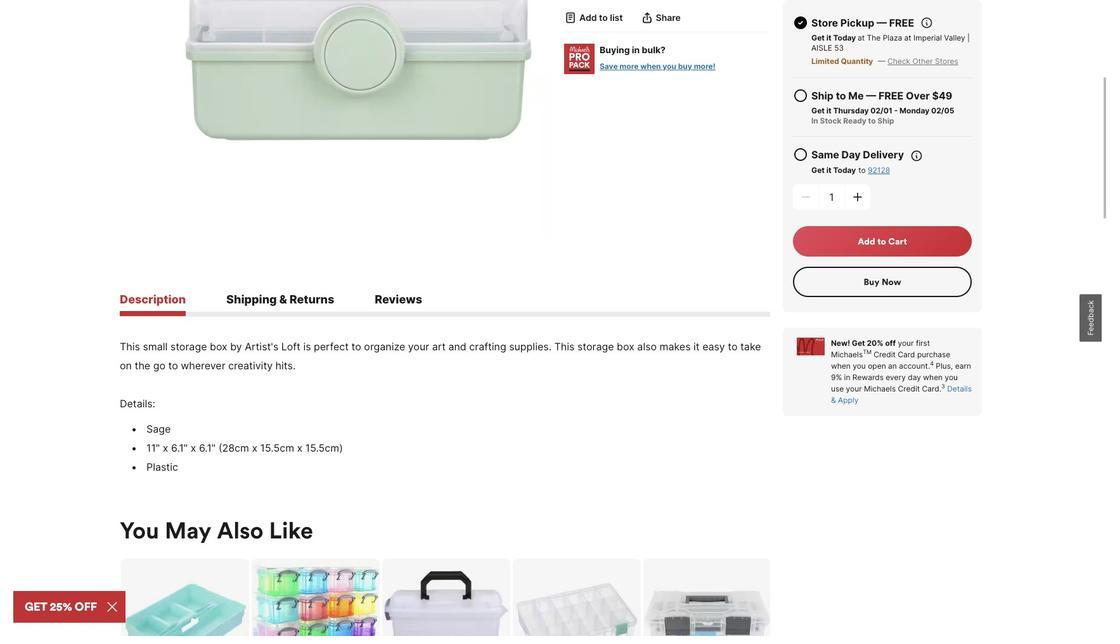 Task type: locate. For each thing, give the bounding box(es) containing it.
tabler image
[[794, 88, 809, 103]]

sage 11" x 6.1" x 6.1" (28cm x 15.5cm x 15.5cm) plastic
[[147, 423, 343, 474]]

get inside get it thursday 02/01 - monday 02/05 in stock ready to ship
[[812, 106, 825, 115]]

0 horizontal spatial credit
[[874, 350, 896, 360]]

1 horizontal spatial 6.1"
[[199, 442, 216, 455]]

tm credit card purchase when you open an account.
[[832, 349, 951, 371]]

1 horizontal spatial &
[[832, 396, 837, 405]]

apply
[[839, 396, 859, 405]]

stores
[[936, 56, 959, 66]]

1 horizontal spatial box
[[617, 341, 635, 353]]

& left returns
[[279, 293, 287, 306]]

by
[[230, 341, 242, 353]]

get inside get it today at the plaza at imperial valley | aisle 53
[[812, 33, 825, 43]]

when inside tm credit card purchase when you open an account.
[[832, 362, 851, 371]]

your first michaels
[[832, 339, 931, 360]]

day
[[842, 148, 861, 161]]

to down 02/01
[[869, 116, 876, 126]]

ship to me — free over $49
[[812, 89, 953, 102]]

1 horizontal spatial storage
[[578, 341, 614, 353]]

1 this from the left
[[120, 341, 140, 353]]

bulk?
[[642, 44, 666, 55]]

get it thursday 02/01 - monday 02/05 in stock ready to ship
[[812, 106, 955, 126]]

& down use
[[832, 396, 837, 405]]

to left list at the top of the page
[[599, 12, 608, 23]]

buy
[[679, 61, 693, 71]]

1 vertical spatial —
[[878, 56, 886, 66]]

it down same at top right
[[827, 166, 832, 175]]

an
[[889, 362, 898, 371]]

same day delivery
[[812, 148, 905, 161]]

makes
[[660, 341, 691, 353]]

credit inside tm credit card purchase when you open an account.
[[874, 350, 896, 360]]

53
[[835, 43, 844, 53]]

get down same at top right
[[812, 166, 825, 175]]

2 today from the top
[[834, 166, 857, 175]]

may
[[165, 516, 211, 545]]

organize
[[364, 341, 406, 353]]

0 horizontal spatial in
[[632, 44, 640, 55]]

easy
[[703, 341, 726, 353]]

0 horizontal spatial at
[[858, 33, 865, 43]]

new!
[[832, 339, 851, 348]]

0 horizontal spatial storage
[[170, 341, 207, 353]]

open samedaydelivery details modal image
[[911, 150, 924, 162]]

crafting
[[470, 341, 507, 353]]

today for at
[[834, 33, 857, 43]]

it left easy
[[694, 341, 700, 353]]

1 horizontal spatial michaels
[[865, 384, 897, 394]]

is
[[303, 341, 311, 353]]

1 vertical spatial free
[[879, 89, 904, 102]]

to left me
[[837, 89, 847, 102]]

your up card
[[899, 339, 914, 348]]

2 x from the left
[[191, 442, 196, 455]]

0 vertical spatial add
[[580, 12, 597, 23]]

tabler image left same at top right
[[794, 147, 809, 162]]

get for get it today to 92128
[[812, 166, 825, 175]]

get for get it today at the plaza at imperial valley | aisle 53
[[812, 33, 825, 43]]

buying
[[600, 44, 630, 55]]

0 vertical spatial when
[[641, 61, 661, 71]]

ship inside get it thursday 02/01 - monday 02/05 in stock ready to ship
[[878, 116, 895, 126]]

this
[[120, 341, 140, 353], [555, 341, 575, 353]]

credit down day
[[899, 384, 921, 394]]

2 horizontal spatial your
[[899, 339, 914, 348]]

the
[[135, 360, 150, 372]]

1 horizontal spatial ship
[[878, 116, 895, 126]]

1 horizontal spatial when
[[832, 362, 851, 371]]

1 horizontal spatial your
[[847, 384, 863, 394]]

1 vertical spatial ship
[[878, 116, 895, 126]]

1 horizontal spatial in
[[845, 373, 851, 383]]

0 horizontal spatial 6.1"
[[171, 442, 188, 455]]

go
[[153, 360, 166, 372]]

0 vertical spatial ship
[[812, 89, 834, 102]]

this small storage box by artist's loft is perfect to organize your art and crafting supplies. this storage box also makes it easy to take on the go to wherever creativity hits.
[[120, 341, 762, 372]]

1 vertical spatial you
[[853, 362, 866, 371]]

0 horizontal spatial you
[[663, 61, 677, 71]]

2 vertical spatial —
[[867, 89, 877, 102]]

ship down 02/01
[[878, 116, 895, 126]]

it inside get it thursday 02/01 - monday 02/05 in stock ready to ship
[[827, 106, 832, 115]]

6.1" left '(28cm'
[[199, 442, 216, 455]]

your up "apply"
[[847, 384, 863, 394]]

0 vertical spatial in
[[632, 44, 640, 55]]

it for get it today to 92128
[[827, 166, 832, 175]]

box left also on the right of page
[[617, 341, 635, 353]]

use
[[832, 384, 845, 394]]

0 vertical spatial today
[[834, 33, 857, 43]]

quantity
[[841, 56, 874, 66]]

delivery
[[864, 148, 905, 161]]

2 vertical spatial you
[[946, 373, 959, 383]]

shipping
[[227, 293, 277, 306]]

creative options® deep utility organizer image
[[513, 559, 641, 637]]

storage up wherever
[[170, 341, 207, 353]]

ship
[[812, 89, 834, 102], [878, 116, 895, 126]]

2 horizontal spatial you
[[946, 373, 959, 383]]

2 horizontal spatial tabler image
[[921, 16, 934, 29]]

today inside get it today at the plaza at imperial valley | aisle 53
[[834, 33, 857, 43]]

when up card.
[[924, 373, 943, 383]]

you inside 4 plus, earn 9% in rewards every day when you use your michaels credit card.
[[946, 373, 959, 383]]

1 horizontal spatial add
[[858, 236, 876, 247]]

in
[[812, 116, 819, 126]]

aisle
[[812, 43, 833, 53]]

0 vertical spatial michaels
[[832, 350, 864, 360]]

to left cart
[[878, 236, 887, 247]]

0 horizontal spatial box
[[210, 341, 228, 353]]

it inside get it today at the plaza at imperial valley | aisle 53
[[827, 33, 832, 43]]

shipping & returns
[[227, 293, 334, 306]]

1 storage from the left
[[170, 341, 207, 353]]

buying in bulk? save more when you buy more!
[[600, 44, 716, 71]]

add left cart
[[858, 236, 876, 247]]

1 today from the top
[[834, 33, 857, 43]]

your for this small storage box by artist's loft is perfect to organize your art and crafting supplies. this storage box also makes it easy to take on the go to wherever creativity hits.
[[408, 341, 430, 353]]

tabler image left add to list
[[565, 11, 577, 24]]

you up 3
[[946, 373, 959, 383]]

this right supplies.
[[555, 341, 575, 353]]

perfect
[[314, 341, 349, 353]]

you left buy
[[663, 61, 677, 71]]

get up tm in the right bottom of the page
[[852, 339, 866, 348]]

credit down off on the right of the page
[[874, 350, 896, 360]]

michaels
[[832, 350, 864, 360], [865, 384, 897, 394]]

in right the 9%
[[845, 373, 851, 383]]

storage left also on the right of page
[[578, 341, 614, 353]]

on
[[120, 360, 132, 372]]

it up stock
[[827, 106, 832, 115]]

also
[[217, 516, 264, 545]]

ready
[[844, 116, 867, 126]]

free up plaza
[[890, 16, 915, 29]]

it up aisle
[[827, 33, 832, 43]]

92128 link
[[869, 166, 891, 175]]

1 vertical spatial &
[[832, 396, 837, 405]]

when
[[641, 61, 661, 71], [832, 362, 851, 371], [924, 373, 943, 383]]

at left the
[[858, 33, 865, 43]]

0 vertical spatial —
[[877, 16, 888, 29]]

$49
[[933, 89, 953, 102]]

your inside this small storage box by artist's loft is perfect to organize your art and crafting supplies. this storage box also makes it easy to take on the go to wherever creativity hits.
[[408, 341, 430, 353]]

— for free
[[877, 16, 888, 29]]

your for 4 plus, earn 9% in rewards every day when you use your michaels credit card.
[[847, 384, 863, 394]]

4 x from the left
[[297, 442, 303, 455]]

2 vertical spatial when
[[924, 373, 943, 383]]

tabler image
[[565, 11, 577, 24], [921, 16, 934, 29], [794, 147, 809, 162]]

6.1" up plastic
[[171, 442, 188, 455]]

box left the by
[[210, 341, 228, 353]]

you up rewards
[[853, 362, 866, 371]]

0 vertical spatial free
[[890, 16, 915, 29]]

0 horizontal spatial this
[[120, 341, 140, 353]]

today down the day
[[834, 166, 857, 175]]

1 box from the left
[[210, 341, 228, 353]]

— left check
[[878, 56, 886, 66]]

when up the 9%
[[832, 362, 851, 371]]

get up aisle
[[812, 33, 825, 43]]

list
[[610, 12, 623, 23]]

add left list at the top of the page
[[580, 12, 597, 23]]

|
[[968, 33, 971, 43]]

1 vertical spatial add
[[858, 236, 876, 247]]

add inside dropdown button
[[580, 12, 597, 23]]

1 vertical spatial when
[[832, 362, 851, 371]]

get for get it thursday 02/01 - monday 02/05 in stock ready to ship
[[812, 106, 825, 115]]

& inside tab list
[[279, 293, 287, 306]]

al 16" art box clear gray image
[[644, 559, 772, 637]]

today
[[834, 33, 857, 43], [834, 166, 857, 175]]

02/05
[[932, 106, 955, 115]]

take
[[741, 341, 762, 353]]

when inside buying in bulk? save more when you buy more!
[[641, 61, 661, 71]]

(28cm
[[219, 442, 249, 455]]

1 vertical spatial michaels
[[865, 384, 897, 394]]

rewards
[[853, 373, 884, 383]]

in up more
[[632, 44, 640, 55]]

your inside 4 plus, earn 9% in rewards every day when you use your michaels credit card.
[[847, 384, 863, 394]]

1 horizontal spatial at
[[905, 33, 912, 43]]

also
[[638, 341, 657, 353]]

20%
[[868, 339, 884, 348]]

2 at from the left
[[905, 33, 912, 43]]

1 vertical spatial credit
[[899, 384, 921, 394]]

purchase
[[918, 350, 951, 360]]

to inside dropdown button
[[599, 12, 608, 23]]

credit inside 4 plus, earn 9% in rewards every day when you use your michaels credit card.
[[899, 384, 921, 394]]

0 horizontal spatial when
[[641, 61, 661, 71]]

free up '-'
[[879, 89, 904, 102]]

your left art
[[408, 341, 430, 353]]

credit
[[874, 350, 896, 360], [899, 384, 921, 394]]

get
[[812, 33, 825, 43], [812, 106, 825, 115], [812, 166, 825, 175], [852, 339, 866, 348]]

0 horizontal spatial michaels
[[832, 350, 864, 360]]

1 horizontal spatial credit
[[899, 384, 921, 394]]

1 vertical spatial today
[[834, 166, 857, 175]]

0 vertical spatial you
[[663, 61, 677, 71]]

get it today at the plaza at imperial valley | aisle 53
[[812, 33, 971, 53]]

ship right tabler image
[[812, 89, 834, 102]]

tabler image up 'imperial'
[[921, 16, 934, 29]]

hits.
[[276, 360, 296, 372]]

0 horizontal spatial add
[[580, 12, 597, 23]]

today up 53
[[834, 33, 857, 43]]

2 box from the left
[[617, 341, 635, 353]]

buy
[[864, 277, 880, 288]]

to right go at the left bottom of the page
[[168, 360, 178, 372]]

tab list
[[120, 293, 771, 317]]

small sage storage box by artist&#x27;s loft&#xae; image
[[165, 0, 552, 240]]

card
[[898, 350, 916, 360]]

michaels down new!
[[832, 350, 864, 360]]

sage
[[147, 423, 171, 436]]

— up the
[[877, 16, 888, 29]]

michaels down rewards
[[865, 384, 897, 394]]

add for add to cart
[[858, 236, 876, 247]]

at right plaza
[[905, 33, 912, 43]]

get up in
[[812, 106, 825, 115]]

2 6.1" from the left
[[199, 442, 216, 455]]

this up on
[[120, 341, 140, 353]]

plcc card logo image
[[797, 338, 825, 356]]

and
[[449, 341, 467, 353]]

you inside buying in bulk? save more when you buy more!
[[663, 61, 677, 71]]

0 vertical spatial credit
[[874, 350, 896, 360]]

0 vertical spatial &
[[279, 293, 287, 306]]

1 vertical spatial in
[[845, 373, 851, 383]]

0 horizontal spatial your
[[408, 341, 430, 353]]

add inside 'button'
[[858, 236, 876, 247]]

0 horizontal spatial tabler image
[[565, 11, 577, 24]]

your inside the your first michaels
[[899, 339, 914, 348]]

2 horizontal spatial when
[[924, 373, 943, 383]]

when down bulk?
[[641, 61, 661, 71]]

0 horizontal spatial &
[[279, 293, 287, 306]]

3
[[942, 383, 946, 390]]

— right me
[[867, 89, 877, 102]]

storage
[[170, 341, 207, 353], [578, 341, 614, 353]]

1 horizontal spatial this
[[555, 341, 575, 353]]

1 horizontal spatial you
[[853, 362, 866, 371]]



Task type: vqa. For each thing, say whether or not it's contained in the screenshot.
Melissa
no



Task type: describe. For each thing, give the bounding box(es) containing it.
it inside this small storage box by artist's loft is perfect to organize your art and crafting supplies. this storage box also makes it easy to take on the go to wherever creativity hits.
[[694, 341, 700, 353]]

add to cart button
[[794, 226, 972, 257]]

pickup
[[841, 16, 875, 29]]

details
[[948, 384, 972, 394]]

0 horizontal spatial ship
[[812, 89, 834, 102]]

reviews
[[375, 293, 423, 306]]

button to increment counter for number stepper image
[[852, 191, 865, 204]]

supplies.
[[510, 341, 552, 353]]

3 details & apply
[[832, 383, 972, 405]]

michaels inside the your first michaels
[[832, 350, 864, 360]]

monday
[[900, 106, 930, 115]]

new! get 20% off
[[832, 339, 896, 348]]

1 x from the left
[[163, 442, 168, 455]]

earn
[[956, 362, 972, 371]]

first
[[917, 339, 931, 348]]

limited
[[812, 56, 840, 66]]

every
[[886, 373, 906, 383]]

9%
[[832, 373, 843, 383]]

add to list
[[580, 12, 623, 23]]

3 x from the left
[[252, 442, 258, 455]]

2 this from the left
[[555, 341, 575, 353]]

account.
[[900, 362, 931, 371]]

artbin® sidekick™ image
[[383, 559, 511, 637]]

off
[[886, 339, 896, 348]]

st mint tray image
[[121, 559, 249, 637]]

add to list button
[[565, 11, 623, 24]]

4 plus, earn 9% in rewards every day when you use your michaels credit card.
[[832, 361, 972, 394]]

details:
[[120, 398, 155, 410]]

to down same day delivery
[[859, 166, 866, 175]]

11"
[[147, 442, 160, 455]]

to inside 'button'
[[878, 236, 887, 247]]

you may also like
[[120, 516, 313, 545]]

the
[[868, 33, 881, 43]]

15.5cm)
[[306, 442, 343, 455]]

store
[[812, 16, 839, 29]]

to right perfect
[[352, 341, 362, 353]]

card.
[[923, 384, 942, 394]]

share button
[[641, 11, 681, 24]]

loft
[[281, 341, 301, 353]]

92128
[[869, 166, 891, 175]]

other
[[913, 56, 934, 66]]

limited quantity — check other stores
[[812, 56, 959, 66]]

plaza
[[884, 33, 903, 43]]

returns
[[290, 293, 334, 306]]

Number Stepper text field
[[820, 185, 845, 210]]

store pickup — free
[[812, 16, 915, 29]]

valley
[[945, 33, 966, 43]]

open
[[869, 362, 887, 371]]

-
[[895, 106, 898, 115]]

to left take
[[728, 341, 738, 353]]

cart
[[889, 236, 908, 247]]

art
[[432, 341, 446, 353]]

add for add to list
[[580, 12, 597, 23]]

details & apply link
[[832, 384, 972, 405]]

add to cart
[[858, 236, 908, 247]]

more!
[[694, 61, 716, 71]]

check
[[888, 56, 911, 66]]

thursday
[[834, 106, 869, 115]]

plastic
[[147, 461, 178, 474]]

in inside 4 plus, earn 9% in rewards every day when you use your michaels credit card.
[[845, 373, 851, 383]]

small
[[143, 341, 168, 353]]

like
[[269, 516, 313, 545]]

over
[[907, 89, 930, 102]]

wherever
[[181, 360, 226, 372]]

day
[[909, 373, 922, 383]]

now
[[882, 277, 902, 288]]

imperial
[[914, 33, 943, 43]]

to inside get it thursday 02/01 - monday 02/05 in stock ready to ship
[[869, 116, 876, 126]]

it for get it today at the plaza at imperial valley | aisle 53
[[827, 33, 832, 43]]

tab list containing description
[[120, 293, 771, 317]]

1 6.1" from the left
[[171, 442, 188, 455]]

1 at from the left
[[858, 33, 865, 43]]

really useful boxes® 16-box organizer image
[[252, 559, 380, 637]]

tm
[[864, 349, 872, 356]]

2 storage from the left
[[578, 341, 614, 353]]

— for check
[[878, 56, 886, 66]]

artist's
[[245, 341, 279, 353]]

in inside buying in bulk? save more when you buy more!
[[632, 44, 640, 55]]

buy now
[[864, 277, 902, 288]]

02/01
[[871, 106, 893, 115]]

michaels inside 4 plus, earn 9% in rewards every day when you use your michaels credit card.
[[865, 384, 897, 394]]

when inside 4 plus, earn 9% in rewards every day when you use your michaels credit card.
[[924, 373, 943, 383]]

today for to
[[834, 166, 857, 175]]

4
[[931, 361, 934, 368]]

save
[[600, 61, 618, 71]]

it for get it thursday 02/01 - monday 02/05 in stock ready to ship
[[827, 106, 832, 115]]

share
[[656, 12, 681, 23]]

buy now button
[[794, 267, 972, 298]]

1 horizontal spatial tabler image
[[794, 147, 809, 162]]

you inside tm credit card purchase when you open an account.
[[853, 362, 866, 371]]

get it today to 92128
[[812, 166, 891, 175]]

& inside 3 details & apply
[[832, 396, 837, 405]]

me
[[849, 89, 864, 102]]

15.5cm
[[260, 442, 294, 455]]

you
[[120, 516, 159, 545]]

same
[[812, 148, 840, 161]]

description
[[120, 293, 186, 306]]



